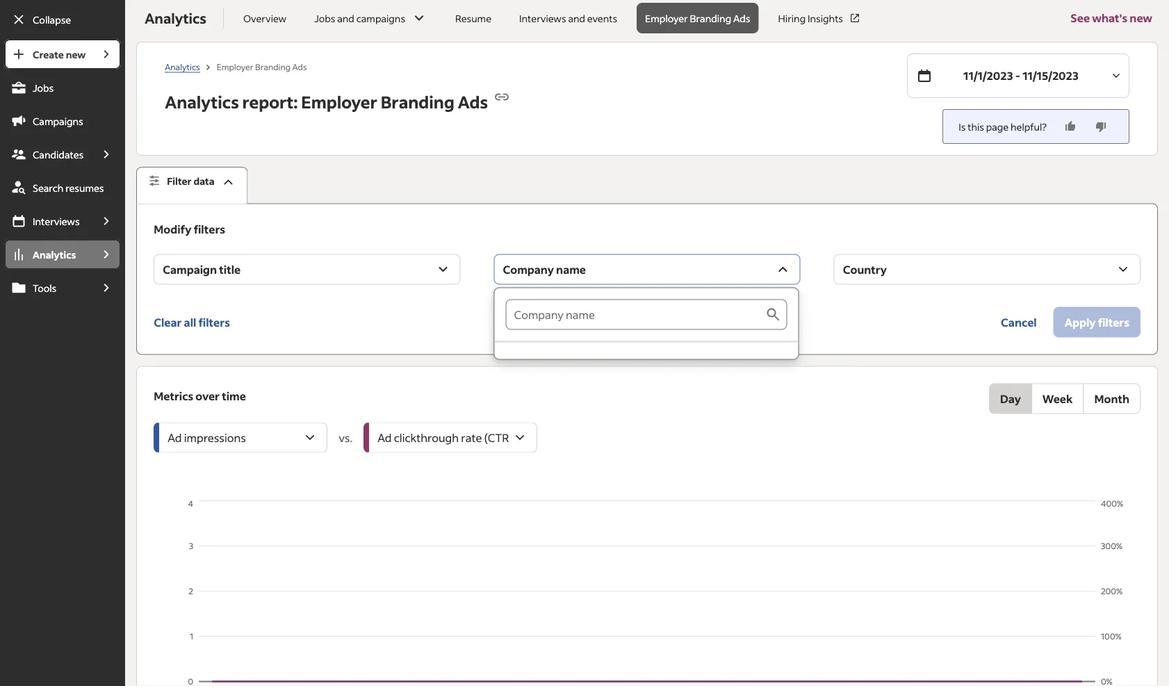 Task type: locate. For each thing, give the bounding box(es) containing it.
0 vertical spatial interviews
[[519, 12, 566, 24]]

0 horizontal spatial new
[[66, 48, 86, 60]]

jobs inside jobs and campaigns button
[[314, 12, 335, 24]]

0 horizontal spatial analytics link
[[4, 239, 92, 270]]

interviews for interviews
[[33, 215, 80, 227]]

resume
[[455, 12, 492, 24]]

time
[[222, 389, 246, 403]]

0 horizontal spatial and
[[337, 12, 354, 24]]

2 and from the left
[[568, 12, 585, 24]]

and for interviews
[[568, 12, 585, 24]]

new right what's
[[1130, 11, 1153, 25]]

1 horizontal spatial and
[[568, 12, 585, 24]]

filter data button
[[136, 167, 248, 204]]

interviews down search resumes link
[[33, 215, 80, 227]]

employer branding ads
[[645, 12, 751, 24], [217, 61, 307, 72]]

11/15/2023
[[1023, 68, 1079, 83]]

interviews and events link
[[511, 3, 626, 33]]

filters
[[194, 222, 225, 236], [199, 315, 230, 329]]

2 horizontal spatial employer
[[645, 12, 688, 24]]

week
[[1043, 392, 1073, 406]]

analytics report: employer branding ads
[[165, 91, 488, 113]]

all
[[184, 315, 196, 329]]

employer
[[645, 12, 688, 24], [217, 61, 253, 72], [301, 91, 378, 113]]

1 horizontal spatial jobs
[[314, 12, 335, 24]]

report:
[[242, 91, 298, 113]]

resume link
[[447, 3, 500, 33]]

modify filters
[[154, 222, 225, 236]]

0 horizontal spatial jobs
[[33, 81, 54, 94]]

0 horizontal spatial ads
[[292, 61, 307, 72]]

1 and from the left
[[337, 12, 354, 24]]

analytics inside menu bar
[[33, 248, 76, 261]]

jobs inside jobs link
[[33, 81, 54, 94]]

jobs left campaigns
[[314, 12, 335, 24]]

interviews for interviews and events
[[519, 12, 566, 24]]

1 vertical spatial employer branding ads
[[217, 61, 307, 72]]

1 vertical spatial branding
[[255, 61, 291, 72]]

this page is not helpful image
[[1094, 120, 1108, 133]]

region
[[154, 498, 1141, 686]]

1 vertical spatial filters
[[199, 315, 230, 329]]

interviews
[[519, 12, 566, 24], [33, 215, 80, 227]]

filters right all
[[199, 315, 230, 329]]

1 horizontal spatial analytics link
[[165, 61, 200, 73]]

clear all filters button
[[154, 307, 230, 338]]

jobs
[[314, 12, 335, 24], [33, 81, 54, 94]]

0 vertical spatial branding
[[690, 12, 732, 24]]

interviews link
[[4, 206, 92, 236]]

analytics
[[145, 9, 207, 27], [165, 61, 200, 72], [165, 91, 239, 113], [33, 248, 76, 261]]

2 vertical spatial branding
[[381, 91, 455, 113]]

ads
[[734, 12, 751, 24], [292, 61, 307, 72], [458, 91, 488, 113]]

candidates
[[33, 148, 84, 161]]

vs.
[[339, 430, 353, 445]]

and left events
[[568, 12, 585, 24]]

campaigns link
[[4, 106, 121, 136]]

0 horizontal spatial employer branding ads
[[217, 61, 307, 72]]

0 vertical spatial jobs
[[314, 12, 335, 24]]

menu bar
[[0, 39, 125, 686]]

collapse button
[[4, 4, 121, 35]]

filters right modify at the left top of page
[[194, 222, 225, 236]]

over
[[196, 389, 220, 403]]

-
[[1016, 68, 1021, 83]]

1 vertical spatial new
[[66, 48, 86, 60]]

campaign
[[163, 262, 217, 276]]

1 horizontal spatial employer
[[301, 91, 378, 113]]

ads left hiring
[[734, 12, 751, 24]]

1 vertical spatial jobs
[[33, 81, 54, 94]]

0 horizontal spatial branding
[[255, 61, 291, 72]]

employer right events
[[645, 12, 688, 24]]

company name list box
[[495, 288, 799, 359]]

2 horizontal spatial ads
[[734, 12, 751, 24]]

ads left show shareable url image
[[458, 91, 488, 113]]

0 horizontal spatial employer
[[217, 61, 253, 72]]

jobs for jobs and campaigns
[[314, 12, 335, 24]]

0 vertical spatial ads
[[734, 12, 751, 24]]

and
[[337, 12, 354, 24], [568, 12, 585, 24]]

employer branding ads link
[[637, 3, 759, 33]]

1 horizontal spatial new
[[1130, 11, 1153, 25]]

name
[[556, 262, 586, 276]]

and inside button
[[337, 12, 354, 24]]

events
[[587, 12, 618, 24]]

filter
[[167, 175, 192, 187]]

1 horizontal spatial branding
[[381, 91, 455, 113]]

1 vertical spatial ads
[[292, 61, 307, 72]]

jobs down create new link
[[33, 81, 54, 94]]

employer right report:
[[301, 91, 378, 113]]

collapse
[[33, 13, 71, 26]]

hiring insights
[[778, 12, 843, 24]]

data
[[194, 175, 215, 187]]

cancel
[[1001, 315, 1037, 329]]

2 horizontal spatial branding
[[690, 12, 732, 24]]

this page is helpful image
[[1064, 120, 1078, 133]]

interviews inside menu bar
[[33, 215, 80, 227]]

day
[[1000, 392, 1021, 406]]

new right create
[[66, 48, 86, 60]]

search
[[33, 181, 64, 194]]

branding
[[690, 12, 732, 24], [255, 61, 291, 72], [381, 91, 455, 113]]

company name button
[[494, 254, 801, 285]]

11/1/2023
[[964, 68, 1013, 83]]

1 horizontal spatial employer branding ads
[[645, 12, 751, 24]]

new
[[1130, 11, 1153, 25], [66, 48, 86, 60]]

0 vertical spatial new
[[1130, 11, 1153, 25]]

show shareable url image
[[494, 89, 510, 105]]

0 horizontal spatial interviews
[[33, 215, 80, 227]]

interviews left events
[[519, 12, 566, 24]]

company name
[[503, 262, 586, 276]]

overview link
[[235, 3, 295, 33]]

ads up analytics report: employer branding ads
[[292, 61, 307, 72]]

analytics link
[[165, 61, 200, 73], [4, 239, 92, 270]]

jobs link
[[4, 72, 121, 103]]

1 horizontal spatial ads
[[458, 91, 488, 113]]

company
[[503, 262, 554, 276]]

interviews and events
[[519, 12, 618, 24]]

page
[[986, 120, 1009, 133]]

jobs and campaigns
[[314, 12, 405, 24]]

1 vertical spatial interviews
[[33, 215, 80, 227]]

insights
[[808, 12, 843, 24]]

month
[[1095, 392, 1130, 406]]

employer up report:
[[217, 61, 253, 72]]

2 vertical spatial employer
[[301, 91, 378, 113]]

search resumes link
[[4, 172, 121, 203]]

jobs for jobs
[[33, 81, 54, 94]]

filter data
[[167, 175, 215, 187]]

helpful?
[[1011, 120, 1047, 133]]

and left campaigns
[[337, 12, 354, 24]]

1 horizontal spatial interviews
[[519, 12, 566, 24]]



Task type: describe. For each thing, give the bounding box(es) containing it.
is
[[959, 120, 966, 133]]

create new
[[33, 48, 86, 60]]

tools link
[[4, 273, 92, 303]]

metrics
[[154, 389, 193, 403]]

is this page helpful?
[[959, 120, 1047, 133]]

hiring
[[778, 12, 806, 24]]

country button
[[834, 254, 1141, 285]]

and for jobs
[[337, 12, 354, 24]]

create new link
[[4, 39, 92, 70]]

see what's new button
[[1071, 0, 1153, 42]]

campaign title
[[163, 262, 241, 276]]

0 vertical spatial employer
[[645, 12, 688, 24]]

see
[[1071, 11, 1090, 25]]

filters inside button
[[199, 315, 230, 329]]

cancel button
[[990, 307, 1048, 338]]

tools
[[33, 282, 56, 294]]

campaigns
[[33, 115, 83, 127]]

menu bar containing create new
[[0, 39, 125, 686]]

metrics over time
[[154, 389, 246, 403]]

new inside button
[[1130, 11, 1153, 25]]

hiring insights link
[[770, 3, 870, 33]]

0 vertical spatial employer branding ads
[[645, 12, 751, 24]]

1 vertical spatial analytics link
[[4, 239, 92, 270]]

Company name field
[[506, 299, 765, 330]]

1 vertical spatial employer
[[217, 61, 253, 72]]

2 vertical spatial ads
[[458, 91, 488, 113]]

campaign title button
[[154, 254, 461, 285]]

search resumes
[[33, 181, 104, 194]]

resumes
[[65, 181, 104, 194]]

title
[[219, 262, 241, 276]]

candidates link
[[4, 139, 92, 170]]

overview
[[243, 12, 287, 24]]

jobs and campaigns button
[[306, 3, 436, 33]]

0 vertical spatial filters
[[194, 222, 225, 236]]

modify
[[154, 222, 192, 236]]

country
[[843, 262, 887, 276]]

clear
[[154, 315, 182, 329]]

new inside menu bar
[[66, 48, 86, 60]]

0 vertical spatial analytics link
[[165, 61, 200, 73]]

create
[[33, 48, 64, 60]]

what's
[[1092, 11, 1128, 25]]

clear all filters
[[154, 315, 230, 329]]

see what's new
[[1071, 11, 1153, 25]]

campaigns
[[356, 12, 405, 24]]

this
[[968, 120, 985, 133]]

11/1/2023 - 11/15/2023
[[964, 68, 1079, 83]]



Task type: vqa. For each thing, say whether or not it's contained in the screenshot.
right ranked
no



